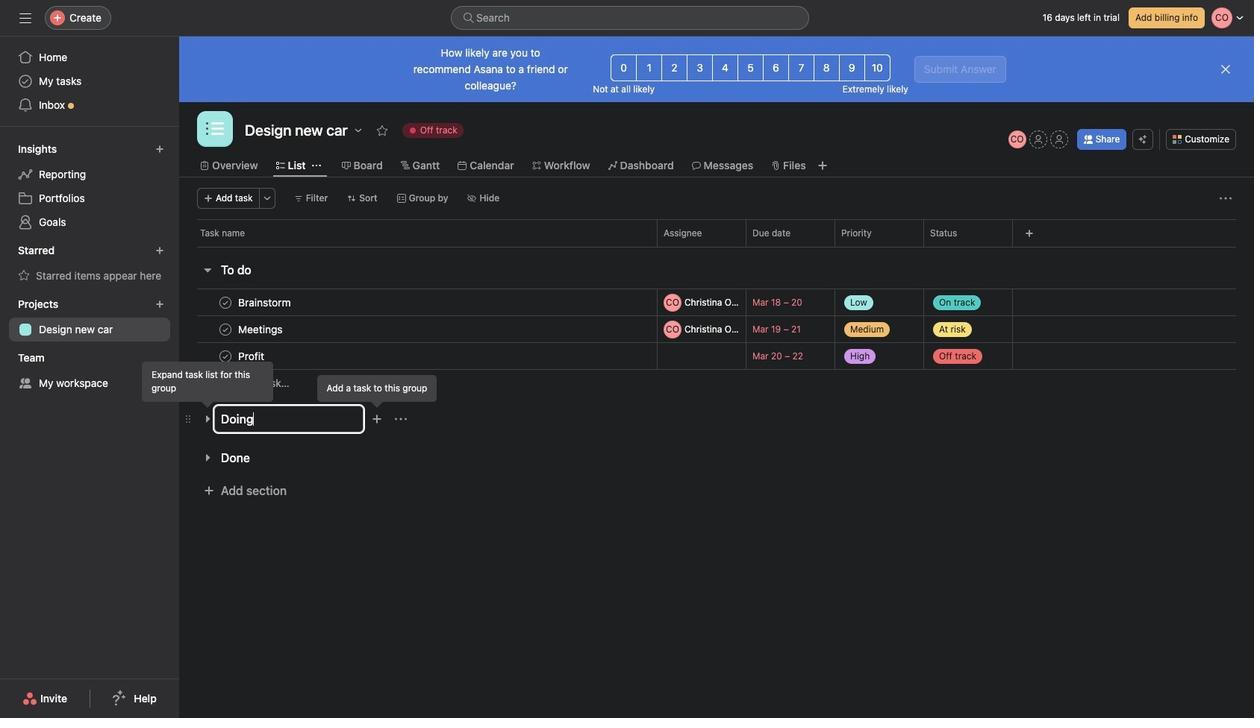 Task type: describe. For each thing, give the bounding box(es) containing it.
teams element
[[0, 345, 179, 399]]

insights element
[[0, 136, 179, 237]]

profit cell
[[179, 343, 657, 370]]

add field image
[[1025, 229, 1034, 238]]

manage project members image
[[1008, 131, 1026, 149]]

0 horizontal spatial tooltip
[[143, 363, 272, 406]]

mark complete image
[[216, 348, 234, 365]]

task name text field for profit cell
[[235, 349, 269, 364]]

meetings cell
[[179, 316, 657, 343]]

mark complete image for task name text box in the the brainstorm cell
[[216, 294, 234, 312]]

task name text field for meetings cell
[[235, 322, 287, 337]]

add tab image
[[816, 160, 828, 172]]

new insights image
[[155, 145, 164, 154]]

task name text field for the brainstorm cell on the top of page
[[235, 295, 295, 310]]

projects element
[[0, 291, 179, 345]]

hide sidebar image
[[19, 12, 31, 24]]

brainstorm cell
[[179, 289, 657, 317]]

add a task to this group image
[[371, 414, 383, 426]]

more actions image
[[263, 194, 271, 203]]

mark complete checkbox for task name text box in the the brainstorm cell
[[216, 294, 234, 312]]

collapse task list for this group image
[[202, 264, 214, 276]]

global element
[[0, 37, 179, 126]]

new project or portfolio image
[[155, 300, 164, 309]]

list image
[[206, 120, 224, 138]]



Task type: locate. For each thing, give the bounding box(es) containing it.
expand task list for this group image
[[202, 414, 214, 426], [202, 452, 214, 464]]

2 expand task list for this group image from the top
[[202, 452, 214, 464]]

more section actions image
[[395, 414, 407, 426]]

1 horizontal spatial tooltip
[[318, 376, 436, 406]]

None radio
[[636, 54, 662, 81], [864, 54, 890, 81], [636, 54, 662, 81], [864, 54, 890, 81]]

1 vertical spatial mark complete checkbox
[[216, 348, 234, 365]]

dismiss image
[[1220, 63, 1232, 75]]

add to starred image
[[376, 125, 388, 137]]

1 vertical spatial task name text field
[[235, 322, 287, 337]]

2 mark complete checkbox from the top
[[216, 348, 234, 365]]

1 vertical spatial expand task list for this group image
[[202, 452, 214, 464]]

mark complete image up mark complete image
[[216, 321, 234, 339]]

tab actions image
[[312, 161, 321, 170]]

0 vertical spatial mark complete image
[[216, 294, 234, 312]]

task name text field inside profit cell
[[235, 349, 269, 364]]

3 task name text field from the top
[[235, 349, 269, 364]]

tooltip
[[143, 363, 272, 406], [318, 376, 436, 406]]

New section text field
[[214, 406, 364, 433]]

option group
[[611, 54, 890, 81]]

ask ai image
[[1139, 135, 1148, 144]]

1 task name text field from the top
[[235, 295, 295, 310]]

header to do tree grid
[[179, 289, 1254, 397]]

Mark complete checkbox
[[216, 294, 234, 312], [216, 348, 234, 365]]

mark complete image up mark complete checkbox
[[216, 294, 234, 312]]

tooltip down mark complete checkbox
[[143, 363, 272, 406]]

1 vertical spatial mark complete image
[[216, 321, 234, 339]]

add items to starred image
[[155, 246, 164, 255]]

Mark complete checkbox
[[216, 321, 234, 339]]

0 vertical spatial task name text field
[[235, 295, 295, 310]]

2 vertical spatial task name text field
[[235, 349, 269, 364]]

task name text field inside the brainstorm cell
[[235, 295, 295, 310]]

mark complete image inside meetings cell
[[216, 321, 234, 339]]

mark complete image for task name text box in meetings cell
[[216, 321, 234, 339]]

row
[[179, 219, 1254, 247], [197, 246, 1236, 248], [179, 289, 1254, 317], [179, 316, 1254, 343], [179, 343, 1254, 370], [179, 370, 1254, 397]]

mark complete checkbox for task name text box in the profit cell
[[216, 348, 234, 365]]

mark complete checkbox down mark complete checkbox
[[216, 348, 234, 365]]

0 vertical spatial mark complete checkbox
[[216, 294, 234, 312]]

2 mark complete image from the top
[[216, 321, 234, 339]]

mark complete image
[[216, 294, 234, 312], [216, 321, 234, 339]]

starred element
[[0, 237, 179, 291]]

1 mark complete image from the top
[[216, 294, 234, 312]]

mark complete checkbox up mark complete checkbox
[[216, 294, 234, 312]]

task name text field inside meetings cell
[[235, 322, 287, 337]]

0 vertical spatial expand task list for this group image
[[202, 414, 214, 426]]

mark complete checkbox inside profit cell
[[216, 348, 234, 365]]

mark complete checkbox inside the brainstorm cell
[[216, 294, 234, 312]]

Task name text field
[[235, 295, 295, 310], [235, 322, 287, 337], [235, 349, 269, 364]]

tooltip up add a task to this group icon
[[318, 376, 436, 406]]

2 task name text field from the top
[[235, 322, 287, 337]]

None radio
[[611, 54, 637, 81], [662, 54, 688, 81], [687, 54, 713, 81], [712, 54, 738, 81], [738, 54, 764, 81], [763, 54, 789, 81], [788, 54, 814, 81], [814, 54, 840, 81], [839, 54, 865, 81], [611, 54, 637, 81], [662, 54, 688, 81], [687, 54, 713, 81], [712, 54, 738, 81], [738, 54, 764, 81], [763, 54, 789, 81], [788, 54, 814, 81], [814, 54, 840, 81], [839, 54, 865, 81]]

1 mark complete checkbox from the top
[[216, 294, 234, 312]]

1 expand task list for this group image from the top
[[202, 414, 214, 426]]

mark complete image inside the brainstorm cell
[[216, 294, 234, 312]]

list box
[[451, 6, 809, 30]]



Task type: vqa. For each thing, say whether or not it's contained in the screenshot.
CELL
no



